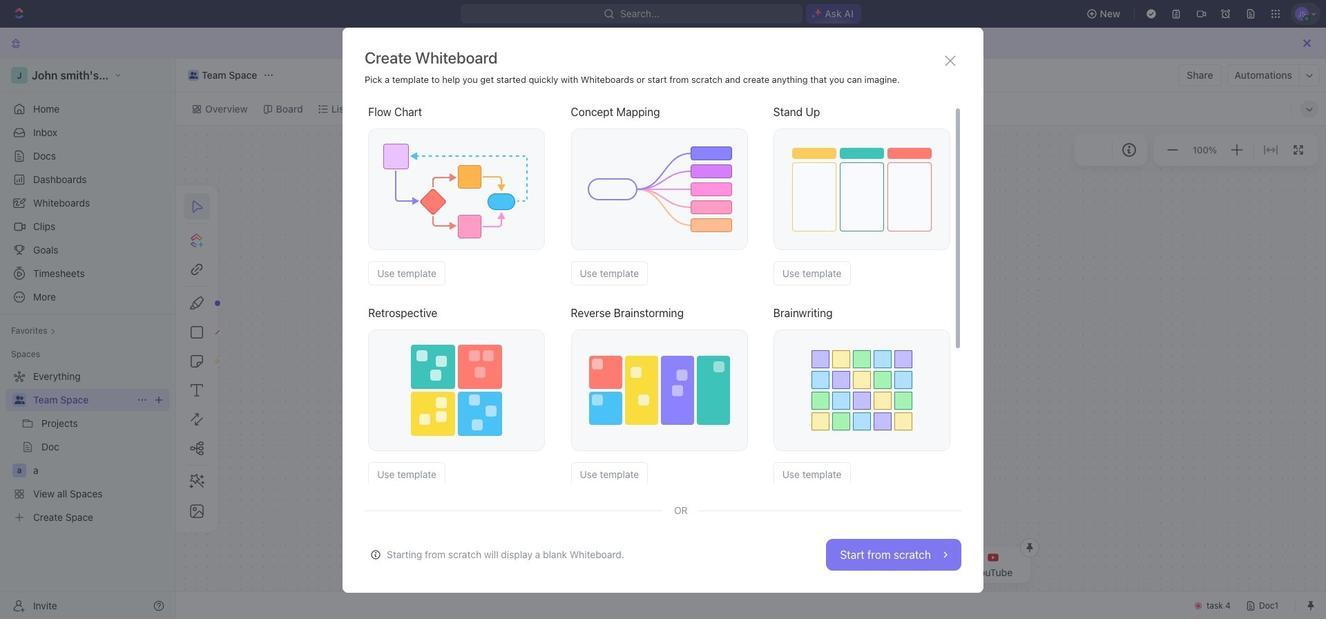 Task type: describe. For each thing, give the bounding box(es) containing it.
sidebar navigation
[[0, 59, 176, 619]]

user group image
[[14, 396, 25, 404]]

user group image
[[189, 72, 198, 79]]



Task type: locate. For each thing, give the bounding box(es) containing it.
tree inside sidebar navigation
[[6, 366, 170, 529]]

dialog
[[343, 28, 984, 593]]

tree
[[6, 366, 170, 529]]



Task type: vqa. For each thing, say whether or not it's contained in the screenshot.
User Group Icon to the bottom
yes



